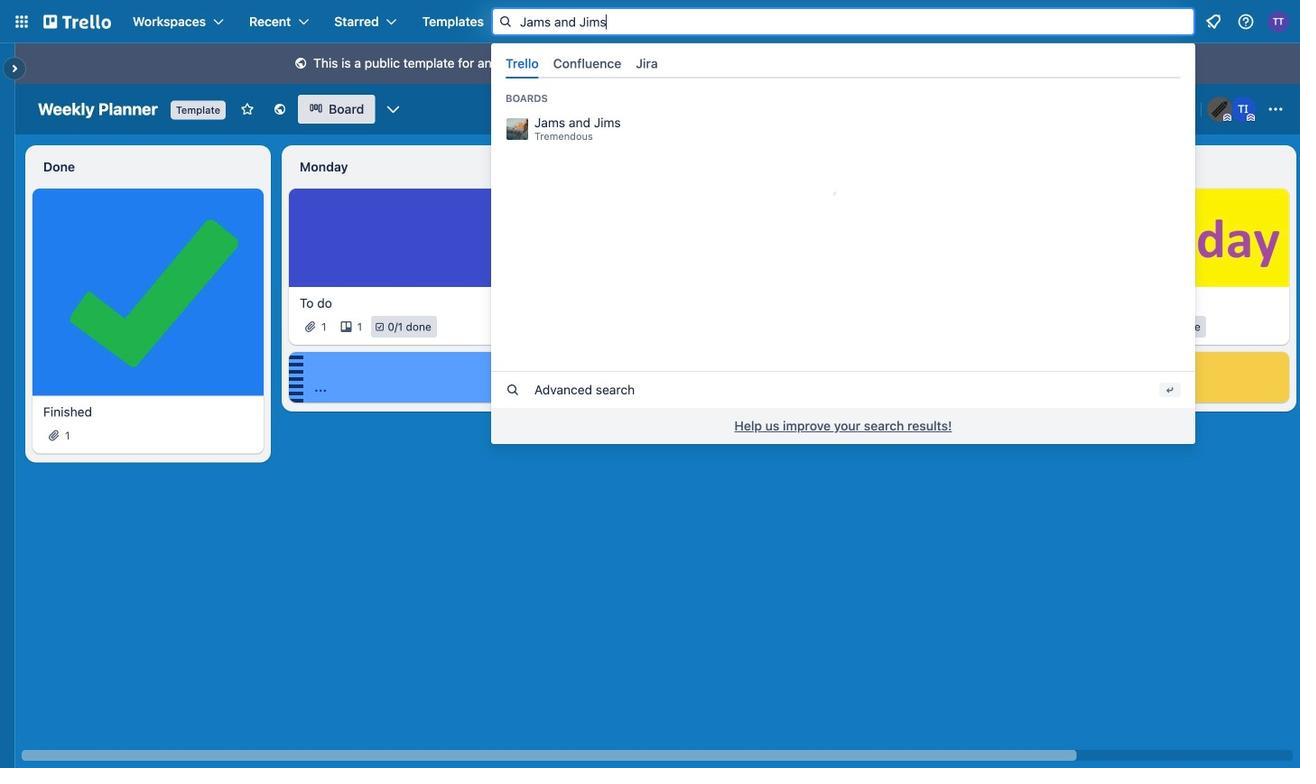 Task type: vqa. For each thing, say whether or not it's contained in the screenshot.
2nd This member is an admin of this board. Image from left
yes



Task type: locate. For each thing, give the bounding box(es) containing it.
None text field
[[1058, 153, 1290, 182]]

show menu image
[[1267, 100, 1285, 118]]

customize views image
[[384, 100, 402, 118]]

None text field
[[33, 153, 264, 182], [289, 153, 520, 182], [33, 153, 264, 182], [289, 153, 520, 182]]

2 tab from the left
[[546, 49, 629, 79]]

sm image
[[292, 55, 310, 73]]

tab list
[[499, 49, 1189, 79]]

back to home image
[[43, 7, 111, 36]]

1 tab from the left
[[499, 49, 546, 79]]

Board name text field
[[29, 95, 167, 124]]

terry turtle (terryturtle) image
[[1268, 11, 1290, 33]]

public image
[[273, 102, 287, 117]]

this member is an admin of this board. image
[[1247, 114, 1255, 122]]

tab
[[499, 49, 546, 79], [546, 49, 629, 79], [629, 49, 665, 79]]

advanced search image
[[506, 383, 520, 398]]



Task type: describe. For each thing, give the bounding box(es) containing it.
this member is an admin of this board. image
[[1224, 114, 1232, 122]]

0 notifications image
[[1203, 11, 1225, 33]]

star or unstar board image
[[240, 102, 255, 117]]

north (northpoley) image
[[1207, 97, 1233, 122]]

3 tab from the left
[[629, 49, 665, 79]]

search image
[[499, 14, 513, 29]]

trello inspiration (inspiringtaco) image
[[1231, 97, 1256, 122]]

primary element
[[0, 0, 1301, 43]]

open information menu image
[[1237, 13, 1255, 31]]

Search Trello field
[[491, 7, 1196, 36]]



